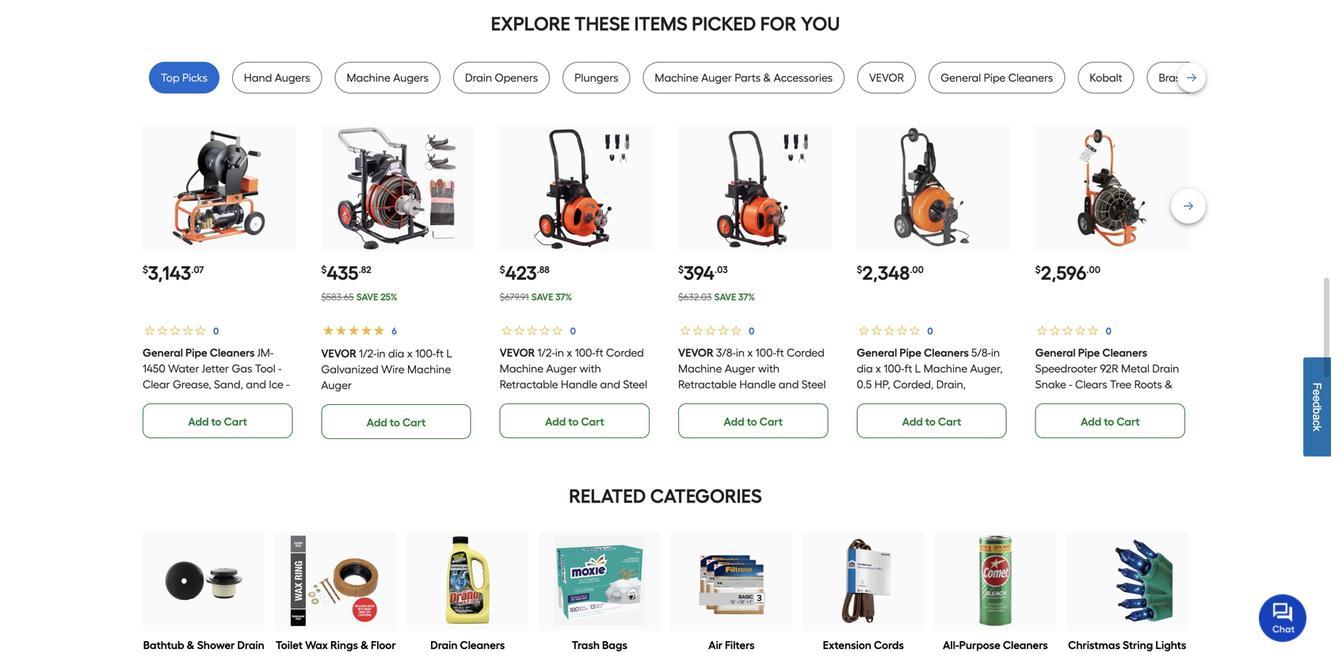 Task type: vqa. For each thing, say whether or not it's contained in the screenshot.
the to within the 2,596 list item
yes



Task type: locate. For each thing, give the bounding box(es) containing it.
in inside 3/8-in x 100-ft corded machine auger with retractable handle and steel core cable
[[736, 346, 745, 359]]

with for 423
[[580, 362, 601, 375]]

vevor
[[870, 71, 905, 84], [500, 346, 535, 359], [679, 346, 714, 359], [321, 347, 357, 360]]

add for speedrooter 92r metal drain snake - clears tree roots & tough stoppages in 3-in-10-in drains - 100ft flexicore cable - open cage design
[[1081, 415, 1102, 428]]

in down $632.03 save 37%
[[736, 346, 745, 359]]

5/8-
[[972, 346, 992, 359]]

machine inside 1/2-in x 100-ft corded machine auger with retractable handle and steel core cable
[[500, 362, 544, 375]]

cable inside 1/2-in x 100-ft corded machine auger with retractable handle and steel core cable
[[527, 393, 557, 407]]

to down commercial/residential
[[926, 415, 936, 428]]

435 list item
[[321, 125, 475, 439]]

air filters list item
[[671, 531, 793, 653]]

trash bags list item
[[539, 531, 661, 653]]

auger left parts
[[702, 71, 732, 84]]

423
[[506, 261, 537, 284]]

1 $ from the left
[[143, 264, 148, 275]]

corded inside 3/8-in x 100-ft corded machine auger with retractable handle and steel core cable
[[787, 346, 825, 359]]

extension cords image
[[819, 536, 909, 626]]

add inside 435 list item
[[367, 416, 388, 429]]

cart inside 3,143 list item
[[224, 415, 247, 428]]

add to cart down commercial/residential
[[903, 415, 962, 428]]

save inside 435 list item
[[357, 291, 379, 303]]

37% for 394
[[739, 291, 755, 303]]

machine inside 1/2-in dia x 100-ft l galvanized wire machine auger
[[407, 363, 451, 376]]

- right portable
[[262, 393, 265, 407]]

core for 423
[[500, 393, 524, 407]]

drain up roots
[[1153, 362, 1180, 375]]

vevor inside the 394 list item
[[679, 346, 714, 359]]

0 horizontal spatial metal
[[143, 409, 171, 423]]

1 horizontal spatial retractable
[[679, 378, 737, 391]]

to down portable
[[211, 415, 222, 428]]

1 horizontal spatial 37%
[[739, 291, 755, 303]]

1 horizontal spatial core
[[679, 393, 703, 407]]

add to cart inside 435 list item
[[367, 416, 426, 429]]

1 horizontal spatial .00
[[1087, 264, 1101, 275]]

general inside 2,348 list item
[[857, 346, 898, 359]]

pipe
[[984, 71, 1006, 84], [186, 346, 207, 359], [900, 346, 922, 359], [1079, 346, 1101, 359]]

related categories
[[569, 485, 763, 508]]

cart down 3/8-in x 100-ft corded machine auger with retractable handle and steel core cable
[[760, 415, 783, 428]]

add to cart for 1/2-in x 100-ft corded machine auger with retractable handle and steel core cable
[[545, 415, 605, 428]]

vevor 1/2-in x 100-ft corded machine auger with retractable handle and steel core cable image
[[515, 127, 638, 250]]

.00 inside $ 2,348 .00
[[910, 264, 924, 275]]

2 $ from the left
[[321, 264, 327, 275]]

& left floor
[[361, 638, 369, 652]]

1 .00 from the left
[[910, 264, 924, 275]]

cleaners down drain cleaners image at the left
[[460, 638, 505, 652]]

to down 3/8-in x 100-ft corded machine auger with retractable handle and steel core cable
[[747, 415, 758, 428]]

add for 1/2-in x 100-ft corded machine auger with retractable handle and steel core cable
[[545, 415, 566, 428]]

shower
[[197, 638, 235, 652]]

add down 1/2-in x 100-ft corded machine auger with retractable handle and steel core cable
[[545, 415, 566, 428]]

$ for 2,348
[[857, 264, 863, 275]]

1 corded from the left
[[606, 346, 644, 359]]

cleaners
[[1009, 71, 1054, 84], [210, 346, 255, 359], [924, 346, 969, 359], [1103, 346, 1148, 359], [460, 638, 505, 652], [1004, 638, 1049, 652]]

retractable for 394
[[679, 378, 737, 391]]

dia
[[388, 347, 405, 360], [857, 362, 873, 375]]

3/8-
[[716, 346, 736, 359]]

to inside 2,596 "list item"
[[1105, 415, 1115, 428]]

augers for hand augers
[[275, 71, 310, 84]]

- right the tool
[[278, 362, 282, 375]]

cleaners up gas
[[210, 346, 255, 359]]

cart inside 2,596 "list item"
[[1117, 415, 1141, 428]]

1 horizontal spatial corded
[[787, 346, 825, 359]]

drains
[[1036, 409, 1068, 423]]

$ inside $ 2,348 .00
[[857, 264, 863, 275]]

to inside 3,143 list item
[[211, 415, 222, 428]]

drain openers
[[465, 71, 538, 84]]

drain right floor
[[431, 638, 458, 652]]

add down 3/8-in x 100-ft corded machine auger with retractable handle and steel core cable
[[724, 415, 745, 428]]

1 horizontal spatial dia
[[857, 362, 873, 375]]

1 37% from the left
[[556, 291, 572, 303]]

vevor inside the 423 list item
[[500, 346, 535, 359]]

1 steel from the left
[[623, 378, 648, 391]]

in for 1/2-in dia x 100-ft l galvanized wire machine auger
[[377, 347, 386, 360]]

0 horizontal spatial corded
[[606, 346, 644, 359]]

cart down "wire"
[[403, 416, 426, 429]]

0 horizontal spatial retractable
[[500, 378, 559, 391]]

1 horizontal spatial 1/2-
[[538, 346, 556, 359]]

x inside 5/8-in dia x 100-ft l machine auger, 0.5 hp, corded, drain, commercial/residential
[[876, 362, 882, 375]]

1/2- for 435
[[359, 347, 377, 360]]

bathtub & shower drain list item
[[143, 531, 265, 653]]

1/2- down $679.91 save 37%
[[538, 346, 556, 359]]

cleaners up drain,
[[924, 346, 969, 359]]

$583.65
[[321, 291, 354, 303]]

plungers
[[575, 71, 619, 84]]

bathtub
[[143, 638, 184, 652]]

& up 10-
[[1166, 378, 1173, 391]]

all-purpose cleaners image
[[951, 536, 1041, 626]]

to for 1/2-in x 100-ft corded machine auger with retractable handle and steel core cable
[[569, 415, 579, 428]]

5/8-in dia x 100-ft l machine auger, 0.5 hp, corded, drain, commercial/residential
[[857, 346, 1003, 407]]

1 horizontal spatial with
[[759, 362, 780, 375]]

0 vertical spatial dia
[[388, 347, 405, 360]]

save inside the 423 list item
[[532, 291, 554, 303]]

1 augers from the left
[[275, 71, 310, 84]]

all-
[[943, 638, 960, 652]]

core
[[500, 393, 524, 407], [679, 393, 703, 407]]

$ inside $ 423 .88
[[500, 264, 506, 275]]

1 core from the left
[[500, 393, 524, 407]]

cable inside 3/8-in x 100-ft corded machine auger with retractable handle and steel core cable
[[706, 393, 736, 407]]

$ inside $ 394 .03
[[679, 264, 684, 275]]

cart for 1/2-in dia x 100-ft l galvanized wire machine auger
[[403, 416, 426, 429]]

3,143 list item
[[143, 125, 296, 438]]

$ for 435
[[321, 264, 327, 275]]

l for machine
[[447, 347, 453, 360]]

1 retractable from the left
[[500, 378, 559, 391]]

toilet wax rings & floor
[[276, 638, 396, 653]]

add inside the 423 list item
[[545, 415, 566, 428]]

add inside 2,348 list item
[[903, 415, 923, 428]]

b
[[1312, 408, 1324, 414]]

retractable inside 1/2-in x 100-ft corded machine auger with retractable handle and steel core cable
[[500, 378, 559, 391]]

retractable inside 3/8-in x 100-ft corded machine auger with retractable handle and steel core cable
[[679, 378, 737, 391]]

0 horizontal spatial .00
[[910, 264, 924, 275]]

to down "wire"
[[390, 416, 400, 429]]

save for 435
[[357, 291, 379, 303]]

bathtub & shower drain link
[[143, 637, 265, 653]]

0 horizontal spatial 37%
[[556, 291, 572, 303]]

cable inside general pipe cleaners speedrooter 92r metal drain snake - clears tree roots & tough stoppages in 3-in-10-in drains - 100ft flexicore cable - open cage design
[[1151, 409, 1181, 423]]

trash
[[572, 638, 600, 652]]

0 horizontal spatial 1/2-
[[359, 347, 377, 360]]

vevor for 423
[[500, 346, 535, 359]]

dia inside 1/2-in dia x 100-ft l galvanized wire machine auger
[[388, 347, 405, 360]]

.82
[[359, 264, 372, 275]]

0 horizontal spatial steel
[[623, 378, 648, 391]]

in left 3-
[[1128, 393, 1137, 407]]

corded,
[[894, 378, 934, 391]]

add down stoppages
[[1081, 415, 1102, 428]]

in inside 5/8-in dia x 100-ft l machine auger, 0.5 hp, corded, drain, commercial/residential
[[992, 346, 1001, 359]]

bathtub & shower drain
[[143, 638, 265, 653]]

cart for speedrooter 92r metal drain snake - clears tree roots & tough stoppages in 3-in-10-in drains - 100ft flexicore cable - open cage design
[[1117, 415, 1141, 428]]

1/2-in dia x 100-ft l galvanized wire machine auger
[[321, 347, 453, 392]]

2 steel from the left
[[802, 378, 826, 391]]

1 horizontal spatial l
[[915, 362, 922, 375]]

0 horizontal spatial dia
[[388, 347, 405, 360]]

0 horizontal spatial save
[[357, 291, 379, 303]]

add to cart link inside the 394 list item
[[679, 403, 829, 438]]

$ for 423
[[500, 264, 506, 275]]

l inside 1/2-in dia x 100-ft l galvanized wire machine auger
[[447, 347, 453, 360]]

add to cart link inside 3,143 list item
[[143, 403, 293, 438]]

0 horizontal spatial core
[[500, 393, 524, 407]]

-
[[278, 362, 282, 375], [286, 378, 290, 391], [1070, 378, 1073, 391], [262, 393, 265, 407], [1071, 409, 1074, 423], [1184, 409, 1187, 423]]

4 $ from the left
[[679, 264, 684, 275]]

6 $ from the left
[[1036, 264, 1041, 275]]

auger inside 1/2-in dia x 100-ft l galvanized wire machine auger
[[321, 378, 352, 392]]

cart inside the 423 list item
[[581, 415, 605, 428]]

0 horizontal spatial handle
[[561, 378, 598, 391]]

add to cart link inside 2,596 "list item"
[[1036, 403, 1186, 438]]

in up "wire"
[[377, 347, 386, 360]]

add to cart down stoppages
[[1081, 415, 1141, 428]]

with inside 1/2-in x 100-ft corded machine auger with retractable handle and steel core cable
[[580, 362, 601, 375]]

add to cart for 5/8-in dia x 100-ft l machine auger, 0.5 hp, corded, drain, commercial/residential
[[903, 415, 962, 428]]

add to cart link for 5/8-in dia x 100-ft l machine auger, 0.5 hp, corded, drain, commercial/residential
[[857, 403, 1007, 438]]

general pipe cleaners jm-1450 water jetter gas tool - clear grease, sand, and ice - compact and portable - metal construction image
[[158, 127, 281, 250]]

add to cart link for jm- 1450 water jetter gas tool - clear grease, sand, and ice - compact and portable - metal construction
[[143, 403, 293, 438]]

metal up roots
[[1122, 362, 1150, 375]]

ft
[[596, 346, 604, 359], [777, 346, 784, 359], [436, 347, 444, 360], [905, 362, 913, 375]]

cleaners up 92r
[[1103, 346, 1148, 359]]

ft inside 1/2-in dia x 100-ft l galvanized wire machine auger
[[436, 347, 444, 360]]

corded inside 1/2-in x 100-ft corded machine auger with retractable handle and steel core cable
[[606, 346, 644, 359]]

christmas string lights list item
[[1067, 531, 1189, 653]]

& inside bathtub & shower drain
[[187, 638, 195, 652]]

l inside 5/8-in dia x 100-ft l machine auger, 0.5 hp, corded, drain, commercial/residential
[[915, 362, 922, 375]]

cleaners inside list item
[[460, 638, 505, 652]]

100-
[[575, 346, 596, 359], [756, 346, 777, 359], [415, 347, 436, 360], [884, 362, 905, 375]]

dia for machine
[[388, 347, 405, 360]]

.00 inside $ 2,596 .00
[[1087, 264, 1101, 275]]

1 with from the left
[[580, 362, 601, 375]]

to down 1/2-in x 100-ft corded machine auger with retractable handle and steel core cable
[[569, 415, 579, 428]]

general pipe cleaners speedrooter 92r metal drain snake - clears tree roots & tough stoppages in 3-in-10-in drains - 100ft flexicore cable - open cage design
[[1036, 346, 1187, 439]]

extension cords list item
[[803, 531, 925, 653]]

f e e d b a c k
[[1312, 383, 1324, 431]]

christmas
[[1069, 638, 1121, 652]]

handle for 394
[[740, 378, 776, 391]]

d
[[1312, 402, 1324, 408]]

1 horizontal spatial handle
[[740, 378, 776, 391]]

jm-
[[257, 346, 274, 359]]

1 vertical spatial dia
[[857, 362, 873, 375]]

core inside 3/8-in x 100-ft corded machine auger with retractable handle and steel core cable
[[679, 393, 703, 407]]

add down 'grease,'
[[188, 415, 209, 428]]

.03
[[715, 264, 728, 275]]

toilet wax rings & floor seals image
[[291, 536, 381, 626]]

in up auger,
[[992, 346, 1001, 359]]

2,348
[[863, 261, 910, 284]]

100ft
[[1077, 409, 1102, 423]]

cleaners inside general pipe cleaners speedrooter 92r metal drain snake - clears tree roots & tough stoppages in 3-in-10-in drains - 100ft flexicore cable - open cage design
[[1103, 346, 1148, 359]]

in inside 1/2-in dia x 100-ft l galvanized wire machine auger
[[377, 347, 386, 360]]

and inside 3/8-in x 100-ft corded machine auger with retractable handle and steel core cable
[[779, 378, 799, 391]]

parts
[[735, 71, 761, 84]]

5 $ from the left
[[857, 264, 863, 275]]

cable for 423
[[527, 393, 557, 407]]

cart for 5/8-in dia x 100-ft l machine auger, 0.5 hp, corded, drain, commercial/residential
[[939, 415, 962, 428]]

x
[[567, 346, 573, 359], [748, 346, 753, 359], [407, 347, 413, 360], [876, 362, 882, 375]]

& left shower
[[187, 638, 195, 652]]

cart
[[224, 415, 247, 428], [581, 415, 605, 428], [760, 415, 783, 428], [939, 415, 962, 428], [1117, 415, 1141, 428], [403, 416, 426, 429]]

2 handle from the left
[[740, 378, 776, 391]]

related categories heading
[[141, 480, 1191, 512]]

save
[[357, 291, 379, 303], [532, 291, 554, 303], [715, 291, 737, 303]]

add for 5/8-in dia x 100-ft l machine auger, 0.5 hp, corded, drain, commercial/residential
[[903, 415, 923, 428]]

save for 394
[[715, 291, 737, 303]]

2 37% from the left
[[739, 291, 755, 303]]

corded for 394
[[787, 346, 825, 359]]

add to cart down portable
[[188, 415, 247, 428]]

corded
[[606, 346, 644, 359], [787, 346, 825, 359]]

drain,
[[937, 378, 966, 391]]

brasscraft
[[1159, 71, 1213, 84]]

0 horizontal spatial with
[[580, 362, 601, 375]]

$632.03 save 37%
[[679, 291, 755, 303]]

100- inside 5/8-in dia x 100-ft l machine auger, 0.5 hp, corded, drain, commercial/residential
[[884, 362, 905, 375]]

add to cart inside 3,143 list item
[[188, 415, 247, 428]]

0 vertical spatial metal
[[1122, 362, 1150, 375]]

auger down galvanized
[[321, 378, 352, 392]]

1 horizontal spatial augers
[[393, 71, 429, 84]]

25%
[[381, 291, 398, 303]]

add to cart inside 2,348 list item
[[903, 415, 962, 428]]

in for 5/8-in dia x 100-ft l machine auger, 0.5 hp, corded, drain, commercial/residential
[[992, 346, 1001, 359]]

to inside the 423 list item
[[569, 415, 579, 428]]

add to cart down 1/2-in x 100-ft corded machine auger with retractable handle and steel core cable
[[545, 415, 605, 428]]

1/2- inside 1/2-in x 100-ft corded machine auger with retractable handle and steel core cable
[[538, 346, 556, 359]]

cart inside the 394 list item
[[760, 415, 783, 428]]

add down commercial/residential
[[903, 415, 923, 428]]

cable
[[527, 393, 557, 407], [706, 393, 736, 407], [1151, 409, 1181, 423]]

auger down $679.91 save 37%
[[547, 362, 577, 375]]

$ for 3,143
[[143, 264, 148, 275]]

auger down 3/8-
[[725, 362, 756, 375]]

to inside 435 list item
[[390, 416, 400, 429]]

2 save from the left
[[532, 291, 554, 303]]

categories
[[651, 485, 763, 508]]

metal down the compact
[[143, 409, 171, 423]]

1 vertical spatial metal
[[143, 409, 171, 423]]

.88
[[537, 264, 550, 275]]

1 horizontal spatial save
[[532, 291, 554, 303]]

1 e from the top
[[1312, 389, 1324, 396]]

- left 100ft
[[1071, 409, 1074, 423]]

general pipe cleaners inside 2,348 list item
[[857, 346, 969, 359]]

ft inside 1/2-in x 100-ft corded machine auger with retractable handle and steel core cable
[[596, 346, 604, 359]]

3 save from the left
[[715, 291, 737, 303]]

to
[[211, 415, 222, 428], [569, 415, 579, 428], [747, 415, 758, 428], [926, 415, 936, 428], [1105, 415, 1115, 428], [390, 416, 400, 429]]

retractable for 423
[[500, 378, 559, 391]]

- down speedrooter
[[1070, 378, 1073, 391]]

to right 100ft
[[1105, 415, 1115, 428]]

0 horizontal spatial cable
[[527, 393, 557, 407]]

you
[[801, 12, 841, 35]]

in down $679.91 save 37%
[[556, 346, 564, 359]]

92r
[[1101, 362, 1119, 375]]

2 horizontal spatial save
[[715, 291, 737, 303]]

save down .03
[[715, 291, 737, 303]]

dia up the 0.5 at right
[[857, 362, 873, 375]]

chat invite button image
[[1260, 594, 1308, 642]]

vevor inside 435 list item
[[321, 347, 357, 360]]

drain right shower
[[237, 638, 265, 652]]

and
[[246, 378, 266, 391], [600, 378, 621, 391], [779, 378, 799, 391], [194, 393, 214, 407]]

christmas string lights link
[[1069, 637, 1187, 653]]

a
[[1312, 414, 1324, 420]]

toilet wax rings & floor link
[[275, 637, 397, 653]]

1 horizontal spatial cable
[[706, 393, 736, 407]]

2 with from the left
[[759, 362, 780, 375]]

steel inside 3/8-in x 100-ft corded machine auger with retractable handle and steel core cable
[[802, 378, 826, 391]]

add to cart down 3/8-in x 100-ft corded machine auger with retractable handle and steel core cable
[[724, 415, 783, 428]]

drain cleaners
[[431, 638, 505, 652]]

roots
[[1135, 378, 1163, 391]]

cleaners inside 3,143 list item
[[210, 346, 255, 359]]

explore
[[491, 12, 571, 35]]

cart down 3-
[[1117, 415, 1141, 428]]

add inside 3,143 list item
[[188, 415, 209, 428]]

add to cart link for 3/8-in x 100-ft corded machine auger with retractable handle and steel core cable
[[679, 403, 829, 438]]

auger inside 1/2-in x 100-ft corded machine auger with retractable handle and steel core cable
[[547, 362, 577, 375]]

add to cart
[[188, 415, 247, 428], [545, 415, 605, 428], [724, 415, 783, 428], [903, 415, 962, 428], [1081, 415, 1141, 428], [367, 416, 426, 429]]

0 horizontal spatial l
[[447, 347, 453, 360]]

1 horizontal spatial steel
[[802, 378, 826, 391]]

2 horizontal spatial cable
[[1151, 409, 1181, 423]]

air filters image
[[687, 536, 777, 626]]

save left 25%
[[357, 291, 379, 303]]

jm- 1450 water jetter gas tool - clear grease, sand, and ice - compact and portable - metal construction
[[143, 346, 290, 423]]

.00
[[910, 264, 924, 275], [1087, 264, 1101, 275]]

vevor for 435
[[321, 347, 357, 360]]

& right parts
[[764, 71, 771, 84]]

0 vertical spatial l
[[447, 347, 453, 360]]

l for 0.5
[[915, 362, 922, 375]]

drain cleaners image
[[423, 536, 513, 626]]

vevor 1/2-in dia x 100-ft l galvanized wire machine auger image
[[337, 127, 459, 250]]

1 save from the left
[[357, 291, 379, 303]]

37% inside the 423 list item
[[556, 291, 572, 303]]

save inside the 394 list item
[[715, 291, 737, 303]]

cart down portable
[[224, 415, 247, 428]]

explore these items picked for you
[[491, 12, 841, 35]]

2 core from the left
[[679, 393, 703, 407]]

trash bags image
[[555, 536, 645, 626]]

2 .00 from the left
[[1087, 264, 1101, 275]]

with
[[580, 362, 601, 375], [759, 362, 780, 375]]

handle
[[561, 378, 598, 391], [740, 378, 776, 391]]

cart down drain,
[[939, 415, 962, 428]]

0 horizontal spatial augers
[[275, 71, 310, 84]]

flexicore
[[1104, 409, 1148, 423]]

3 $ from the left
[[500, 264, 506, 275]]

machine inside 5/8-in dia x 100-ft l machine auger, 0.5 hp, corded, drain, commercial/residential
[[924, 362, 968, 375]]

37% inside the 394 list item
[[739, 291, 755, 303]]

2 augers from the left
[[393, 71, 429, 84]]

add down 1/2-in dia x 100-ft l galvanized wire machine auger
[[367, 416, 388, 429]]

1/2- up galvanized
[[359, 347, 377, 360]]

metal
[[1122, 362, 1150, 375], [143, 409, 171, 423]]

all-purpose cleaners list item
[[935, 531, 1057, 653]]

add for 3/8-in x 100-ft corded machine auger with retractable handle and steel core cable
[[724, 415, 745, 428]]

trash bags link
[[572, 637, 628, 653]]

1/2- inside 1/2-in dia x 100-ft l galvanized wire machine auger
[[359, 347, 377, 360]]

$ inside $ 435 .82
[[321, 264, 327, 275]]

- right ice at the left bottom
[[286, 378, 290, 391]]

machine auger parts & accessories
[[655, 71, 833, 84]]

save down .88
[[532, 291, 554, 303]]

add to cart inside the 394 list item
[[724, 415, 783, 428]]

e up the b
[[1312, 396, 1324, 402]]

dia up "wire"
[[388, 347, 405, 360]]

1 vertical spatial l
[[915, 362, 922, 375]]

to inside the 394 list item
[[747, 415, 758, 428]]

10-
[[1161, 393, 1175, 407]]

to inside 2,348 list item
[[926, 415, 936, 428]]

corded for 423
[[606, 346, 644, 359]]

christmas string lights image
[[1083, 536, 1173, 626]]

cart for 1/2-in x 100-ft corded machine auger with retractable handle and steel core cable
[[581, 415, 605, 428]]

add to cart inside 2,596 "list item"
[[1081, 415, 1141, 428]]

$ inside "$ 3,143 .07"
[[143, 264, 148, 275]]

2 retractable from the left
[[679, 378, 737, 391]]

2 corded from the left
[[787, 346, 825, 359]]

e up d
[[1312, 389, 1324, 396]]

handle inside 3/8-in x 100-ft corded machine auger with retractable handle and steel core cable
[[740, 378, 776, 391]]

retractable
[[500, 378, 559, 391], [679, 378, 737, 391]]

add to cart inside the 423 list item
[[545, 415, 605, 428]]

general inside 3,143 list item
[[143, 346, 183, 359]]

add to cart link for speedrooter 92r metal drain snake - clears tree roots & tough stoppages in 3-in-10-in drains - 100ft flexicore cable - open cage design
[[1036, 403, 1186, 438]]

add to cart link inside 2,348 list item
[[857, 403, 1007, 438]]

add inside the 394 list item
[[724, 415, 745, 428]]

1 horizontal spatial metal
[[1122, 362, 1150, 375]]

general pipe cleaners
[[941, 71, 1054, 84], [143, 346, 255, 359], [857, 346, 969, 359]]

cleaners right the purpose
[[1004, 638, 1049, 652]]

auger
[[702, 71, 732, 84], [547, 362, 577, 375], [725, 362, 756, 375], [321, 378, 352, 392]]

cart down 1/2-in x 100-ft corded machine auger with retractable handle and steel core cable
[[581, 415, 605, 428]]

cart inside 435 list item
[[403, 416, 426, 429]]

e
[[1312, 389, 1324, 396], [1312, 396, 1324, 402]]

1 handle from the left
[[561, 378, 598, 391]]

$ for 2,596
[[1036, 264, 1041, 275]]

add to cart down "wire"
[[367, 416, 426, 429]]

add inside 2,596 "list item"
[[1081, 415, 1102, 428]]

steel for 394
[[802, 378, 826, 391]]

add to cart link inside 435 list item
[[321, 404, 471, 439]]

general pipe cleaners inside 3,143 list item
[[143, 346, 255, 359]]

3-
[[1139, 393, 1149, 407]]

add to cart link inside the 423 list item
[[500, 403, 650, 438]]

open
[[1036, 425, 1064, 439]]

air filters
[[709, 638, 755, 652]]

ice
[[269, 378, 284, 391]]

dia for 0.5
[[857, 362, 873, 375]]



Task type: describe. For each thing, give the bounding box(es) containing it.
drain cleaners list item
[[407, 531, 529, 653]]

christmas string lights
[[1069, 638, 1187, 652]]

add to cart for 3/8-in x 100-ft corded machine auger with retractable handle and steel core cable
[[724, 415, 783, 428]]

f
[[1312, 383, 1324, 389]]

filters
[[725, 638, 755, 652]]

wax
[[305, 638, 328, 652]]

to for 3/8-in x 100-ft corded machine auger with retractable handle and steel core cable
[[747, 415, 758, 428]]

picks
[[182, 71, 208, 84]]

metal inside the jm- 1450 water jetter gas tool - clear grease, sand, and ice - compact and portable - metal construction
[[143, 409, 171, 423]]

save for 423
[[532, 291, 554, 303]]

& inside general pipe cleaners speedrooter 92r metal drain snake - clears tree roots & tough stoppages in 3-in-10-in drains - 100ft flexicore cable - open cage design
[[1166, 378, 1173, 391]]

394
[[684, 261, 715, 284]]

pipe inside 3,143 list item
[[186, 346, 207, 359]]

drain left openers
[[465, 71, 492, 84]]

in for 1/2-in x 100-ft corded machine auger with retractable handle and steel core cable
[[556, 346, 564, 359]]

add to cart link for 1/2-in x 100-ft corded machine auger with retractable handle and steel core cable
[[500, 403, 650, 438]]

cart for 3/8-in x 100-ft corded machine auger with retractable handle and steel core cable
[[760, 415, 783, 428]]

for
[[761, 12, 797, 35]]

augers for machine augers
[[393, 71, 429, 84]]

to for jm- 1450 water jetter gas tool - clear grease, sand, and ice - compact and portable - metal construction
[[211, 415, 222, 428]]

related
[[569, 485, 646, 508]]

1/2- for 423
[[538, 346, 556, 359]]

to for 5/8-in dia x 100-ft l machine auger, 0.5 hp, corded, drain, commercial/residential
[[926, 415, 936, 428]]

to for speedrooter 92r metal drain snake - clears tree roots & tough stoppages in 3-in-10-in drains - 100ft flexicore cable - open cage design
[[1105, 415, 1115, 428]]

x inside 3/8-in x 100-ft corded machine auger with retractable handle and steel core cable
[[748, 346, 753, 359]]

bathtub & shower drain accessories image
[[159, 536, 249, 626]]

.07
[[191, 264, 204, 275]]

commercial/residential
[[857, 393, 978, 407]]

tree
[[1111, 378, 1132, 391]]

openers
[[495, 71, 538, 84]]

toilet wax rings & floor list item
[[275, 531, 397, 653]]

c
[[1312, 420, 1324, 426]]

$ 394 .03
[[679, 261, 728, 284]]

$ 3,143 .07
[[143, 261, 204, 284]]

tough
[[1036, 393, 1068, 407]]

trash bags
[[572, 638, 628, 652]]

cleaners inside 2,348 list item
[[924, 346, 969, 359]]

ft inside 3/8-in x 100-ft corded machine auger with retractable handle and steel core cable
[[777, 346, 784, 359]]

jetter
[[202, 362, 229, 375]]

bags
[[603, 638, 628, 652]]

100- inside 1/2-in x 100-ft corded machine auger with retractable handle and steel core cable
[[575, 346, 596, 359]]

3,143
[[148, 261, 191, 284]]

- right flexicore
[[1184, 409, 1187, 423]]

add for jm- 1450 water jetter gas tool - clear grease, sand, and ice - compact and portable - metal construction
[[188, 415, 209, 428]]

lights
[[1156, 638, 1187, 652]]

steel for 423
[[623, 378, 648, 391]]

gas
[[232, 362, 252, 375]]

auger,
[[971, 362, 1003, 375]]

machine inside 3/8-in x 100-ft corded machine auger with retractable handle and steel core cable
[[679, 362, 723, 375]]

kobalt
[[1090, 71, 1123, 84]]

k
[[1312, 426, 1324, 431]]

purpose
[[960, 638, 1001, 652]]

pipe inside 2,348 list item
[[900, 346, 922, 359]]

air
[[709, 638, 723, 652]]

$679.91 save 37%
[[500, 291, 572, 303]]

0.5
[[857, 378, 872, 391]]

ft inside 5/8-in dia x 100-ft l machine auger, 0.5 hp, corded, drain, commercial/residential
[[905, 362, 913, 375]]

galvanized
[[321, 363, 379, 376]]

general pipe cleaners 5/8-in dia x 100-ft l machine auger, 0.5 hp, corded, drain, commercial/residential image
[[873, 127, 995, 250]]

.00 for 2,596
[[1087, 264, 1101, 275]]

1/2-in x 100-ft corded machine auger with retractable handle and steel core cable
[[500, 346, 648, 407]]

hp,
[[875, 378, 891, 391]]

construction
[[174, 409, 239, 423]]

core for 394
[[679, 393, 703, 407]]

423 list item
[[500, 125, 653, 438]]

general pipe cleaners for 2,348
[[857, 346, 969, 359]]

& inside toilet wax rings & floor
[[361, 638, 369, 652]]

all-purpose cleaners link
[[943, 637, 1049, 653]]

100- inside 3/8-in x 100-ft corded machine auger with retractable handle and steel core cable
[[756, 346, 777, 359]]

2,348 list item
[[857, 125, 1011, 438]]

rings
[[331, 638, 358, 652]]

add to cart for jm- 1450 water jetter gas tool - clear grease, sand, and ice - compact and portable - metal construction
[[188, 415, 247, 428]]

handle for 423
[[561, 378, 598, 391]]

compact
[[143, 393, 191, 407]]

snake
[[1036, 378, 1067, 391]]

extension cords link
[[823, 637, 904, 653]]

sand,
[[214, 378, 243, 391]]

floor
[[371, 638, 396, 652]]

add for 1/2-in dia x 100-ft l galvanized wire machine auger
[[367, 416, 388, 429]]

general pipe cleaners speedrooter 92r metal drain snake - clears tree roots & tough stoppages in 3-in-10-in drains - 100ft flexicore cable - open cage design image
[[1051, 127, 1174, 250]]

$583.65 save 25%
[[321, 291, 398, 303]]

3/8-in x 100-ft corded machine auger with retractable handle and steel core cable
[[679, 346, 826, 407]]

clear
[[143, 378, 170, 391]]

$ 2,348 .00
[[857, 261, 924, 284]]

design
[[1098, 425, 1132, 439]]

items
[[635, 12, 688, 35]]

add to cart for speedrooter 92r metal drain snake - clears tree roots & tough stoppages in 3-in-10-in drains - 100ft flexicore cable - open cage design
[[1081, 415, 1141, 428]]

air filters link
[[709, 637, 755, 653]]

general pipe cleaners for 3,143
[[143, 346, 255, 359]]

picked
[[692, 12, 757, 35]]

2 e from the top
[[1312, 396, 1324, 402]]

general inside general pipe cleaners speedrooter 92r metal drain snake - clears tree roots & tough stoppages in 3-in-10-in drains - 100ft flexicore cable - open cage design
[[1036, 346, 1076, 359]]

drain inside general pipe cleaners speedrooter 92r metal drain snake - clears tree roots & tough stoppages in 3-in-10-in drains - 100ft flexicore cable - open cage design
[[1153, 362, 1180, 375]]

top
[[161, 71, 180, 84]]

.00 for 2,348
[[910, 264, 924, 275]]

100- inside 1/2-in dia x 100-ft l galvanized wire machine auger
[[415, 347, 436, 360]]

x inside 1/2-in dia x 100-ft l galvanized wire machine auger
[[407, 347, 413, 360]]

in for 3/8-in x 100-ft corded machine auger with retractable handle and steel core cable
[[736, 346, 745, 359]]

vevor 3/8-in x 100-ft corded machine auger with retractable handle and steel core cable image
[[694, 127, 817, 250]]

these
[[575, 12, 630, 35]]

string
[[1123, 638, 1154, 652]]

water
[[168, 362, 199, 375]]

pipe inside general pipe cleaners speedrooter 92r metal drain snake - clears tree roots & tough stoppages in 3-in-10-in drains - 100ft flexicore cable - open cage design
[[1079, 346, 1101, 359]]

vevor for 394
[[679, 346, 714, 359]]

and inside 1/2-in x 100-ft corded machine auger with retractable handle and steel core cable
[[600, 378, 621, 391]]

x inside 1/2-in x 100-ft corded machine auger with retractable handle and steel core cable
[[567, 346, 573, 359]]

accessories
[[774, 71, 833, 84]]

hand augers
[[244, 71, 310, 84]]

to for 1/2-in dia x 100-ft l galvanized wire machine auger
[[390, 416, 400, 429]]

metal inside general pipe cleaners speedrooter 92r metal drain snake - clears tree roots & tough stoppages in 3-in-10-in drains - 100ft flexicore cable - open cage design
[[1122, 362, 1150, 375]]

speedrooter
[[1036, 362, 1098, 375]]

in-
[[1149, 393, 1161, 407]]

stoppages
[[1070, 393, 1125, 407]]

1450
[[143, 362, 165, 375]]

drain cleaners link
[[431, 637, 505, 653]]

grease,
[[173, 378, 211, 391]]

add to cart for 1/2-in dia x 100-ft l galvanized wire machine auger
[[367, 416, 426, 429]]

cleaners inside list item
[[1004, 638, 1049, 652]]

auger inside 3/8-in x 100-ft corded machine auger with retractable handle and steel core cable
[[725, 362, 756, 375]]

$ 423 .88
[[500, 261, 550, 284]]

$679.91
[[500, 291, 529, 303]]

$ for 394
[[679, 264, 684, 275]]

top picks
[[161, 71, 208, 84]]

cage
[[1067, 425, 1095, 439]]

in right in-
[[1175, 393, 1184, 407]]

cords
[[874, 638, 904, 652]]

drain inside bathtub & shower drain
[[237, 638, 265, 652]]

37% for 423
[[556, 291, 572, 303]]

cart for jm- 1450 water jetter gas tool - clear grease, sand, and ice - compact and portable - metal construction
[[224, 415, 247, 428]]

cable for 394
[[706, 393, 736, 407]]

394 list item
[[679, 125, 832, 438]]

f e e d b a c k button
[[1304, 357, 1332, 456]]

toilet
[[276, 638, 303, 652]]

portable
[[217, 393, 259, 407]]

add to cart link for 1/2-in dia x 100-ft l galvanized wire machine auger
[[321, 404, 471, 439]]

cleaners left kobalt
[[1009, 71, 1054, 84]]

extension
[[823, 638, 872, 652]]

clears
[[1076, 378, 1108, 391]]

with for 394
[[759, 362, 780, 375]]

2,596 list item
[[1036, 125, 1189, 439]]



